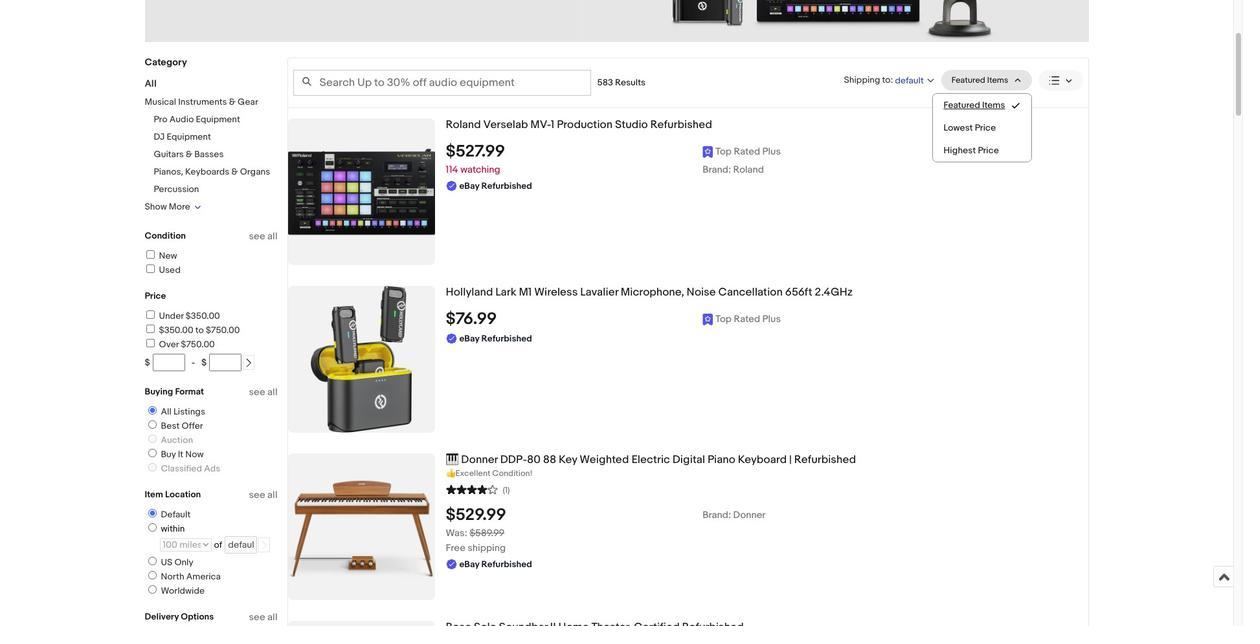 Task type: vqa. For each thing, say whether or not it's contained in the screenshot.
HONDA corresponding to $25.00
no



Task type: describe. For each thing, give the bounding box(es) containing it.
featured items for featured items link
[[944, 100, 1005, 111]]

microphone,
[[621, 286, 684, 299]]

$589.99
[[470, 528, 505, 540]]

listings
[[174, 407, 205, 418]]

best offer
[[161, 421, 203, 432]]

see for item location
[[249, 490, 265, 502]]

rated for $527.99
[[734, 146, 760, 158]]

default link
[[143, 510, 193, 521]]

ebay refurbished for $529.99
[[459, 559, 532, 570]]

featured items for featured items dropdown button
[[952, 75, 1009, 85]]

see all button for delivery options
[[249, 612, 278, 624]]

item
[[145, 490, 163, 501]]

ads
[[204, 464, 220, 475]]

top rated plus for $527.99
[[716, 146, 781, 158]]

noise
[[687, 286, 716, 299]]

brand: donner was: $589.99 free shipping
[[446, 510, 766, 555]]

shipping to : default
[[844, 74, 924, 86]]

production
[[557, 119, 613, 131]]

results
[[615, 77, 646, 88]]

audio
[[169, 114, 194, 125]]

dj
[[154, 131, 165, 142]]

$ for minimum value text box
[[145, 357, 150, 368]]

1 vertical spatial &
[[186, 149, 192, 160]]

buy it now
[[161, 449, 204, 460]]

all for all
[[145, 78, 157, 90]]

over $750.00 link
[[144, 339, 215, 350]]

Maximum Value text field
[[209, 354, 242, 372]]

see for delivery options
[[249, 612, 265, 624]]

worldwide
[[161, 586, 205, 597]]

1 horizontal spatial roland
[[733, 164, 764, 176]]

featured items link
[[933, 94, 1031, 117]]

80
[[527, 454, 541, 467]]

583
[[597, 77, 613, 88]]

$ for maximum value text field
[[201, 357, 207, 368]]

watching
[[461, 164, 500, 176]]

donner for brand:
[[733, 510, 766, 522]]

within radio
[[148, 524, 156, 532]]

lark
[[496, 286, 517, 299]]

$529.99
[[446, 506, 506, 526]]

Auction radio
[[148, 435, 156, 444]]

items for featured items link
[[982, 100, 1005, 111]]

👍Excellent Condition! text field
[[446, 469, 1088, 480]]

0 vertical spatial &
[[229, 96, 236, 108]]

offer
[[182, 421, 203, 432]]

weighted
[[580, 454, 629, 467]]

roland verselab mv-1 production studio refurbished link
[[446, 119, 1088, 132]]

1 vertical spatial equipment
[[167, 131, 211, 142]]

used
[[159, 265, 181, 276]]

musical instruments & gear link
[[145, 96, 258, 108]]

Default radio
[[148, 510, 156, 518]]

piano
[[708, 454, 736, 467]]

under $350.00 link
[[144, 311, 220, 322]]

2.4ghz
[[815, 286, 853, 299]]

pro audio equipment link
[[154, 114, 240, 125]]

all for all listings
[[161, 407, 172, 418]]

to for $750.00
[[195, 325, 204, 336]]

🎹
[[446, 454, 459, 467]]

condition
[[145, 231, 186, 242]]

now
[[185, 449, 204, 460]]

guitars & basses link
[[154, 149, 224, 160]]

all for delivery options
[[267, 612, 278, 624]]

roland verselab mv-1 production studio refurbished
[[446, 119, 712, 131]]

$527.99
[[446, 142, 505, 162]]

musical
[[145, 96, 176, 108]]

brand: for roland
[[703, 164, 731, 176]]

$350.00 to $750.00
[[159, 325, 240, 336]]

over
[[159, 339, 179, 350]]

[object undefined] image for $76.99
[[703, 313, 781, 326]]

:
[[891, 74, 893, 85]]

see all button for condition
[[249, 231, 278, 243]]

hollyland
[[446, 286, 493, 299]]

free
[[446, 543, 466, 555]]

👍excellent
[[446, 469, 491, 479]]

see for buying format
[[249, 387, 265, 399]]

1 vertical spatial $750.00
[[181, 339, 215, 350]]

all listings
[[161, 407, 205, 418]]

format
[[175, 387, 204, 398]]

114 watching
[[446, 164, 500, 176]]

basses
[[194, 149, 224, 160]]

buy it now link
[[143, 449, 206, 460]]

All Listings radio
[[148, 407, 156, 415]]

classified ads
[[161, 464, 220, 475]]

[object undefined] image for $527.99
[[703, 146, 781, 158]]

lowest
[[944, 122, 973, 133]]

$76.99
[[446, 309, 497, 330]]

best
[[161, 421, 180, 432]]

Over $750.00 checkbox
[[146, 339, 154, 348]]

Under $350.00 checkbox
[[146, 311, 154, 319]]

highest price link
[[933, 139, 1031, 162]]

featured for featured items dropdown button
[[952, 75, 986, 85]]

default text field
[[225, 537, 257, 554]]

top for $76.99
[[716, 313, 732, 326]]

verselab
[[484, 119, 528, 131]]

was:
[[446, 528, 467, 540]]

see all for buying format
[[249, 387, 278, 399]]

top for $527.99
[[716, 146, 732, 158]]

only
[[174, 558, 193, 569]]

digital
[[673, 454, 705, 467]]

plus for $76.99
[[763, 313, 781, 326]]

refurbished down shipping
[[482, 559, 532, 570]]

ebay for $527.99
[[459, 181, 480, 192]]

show more button
[[145, 201, 201, 212]]

ebay for $529.99
[[459, 559, 480, 570]]

within
[[161, 524, 185, 535]]

classified
[[161, 464, 202, 475]]

see all for condition
[[249, 231, 278, 243]]

pianos,
[[154, 166, 183, 177]]

2 ebay from the top
[[459, 333, 480, 344]]

organs
[[240, 166, 270, 177]]

hollyland lark m1 wireless lavalier microphone, noise cancellation 656ft 2.4ghz link
[[446, 286, 1088, 300]]

see for condition
[[249, 231, 265, 243]]

114
[[446, 164, 458, 176]]

656ft
[[785, 286, 813, 299]]

highest price
[[944, 145, 999, 156]]

(1)
[[503, 486, 510, 496]]

roland inside roland verselab mv-1 production studio refurbished link
[[446, 119, 481, 131]]



Task type: locate. For each thing, give the bounding box(es) containing it.
roland up $527.99
[[446, 119, 481, 131]]

1 [object undefined] image from the top
[[703, 146, 781, 158]]

featured items up featured items link
[[952, 75, 1009, 85]]

1 horizontal spatial to
[[882, 74, 891, 85]]

2 vertical spatial ebay refurbished
[[459, 559, 532, 570]]

$350.00 to $750.00 link
[[144, 325, 240, 336]]

1 ebay from the top
[[459, 181, 480, 192]]

over $750.00
[[159, 339, 215, 350]]

Enter your search keyword text field
[[293, 70, 591, 96]]

3 all from the top
[[267, 490, 278, 502]]

0 vertical spatial top rated plus
[[716, 146, 781, 158]]

all for buying format
[[267, 387, 278, 399]]

2 $ from the left
[[201, 357, 207, 368]]

🎹 donner ddp-80 88 key weighted electric digital piano keyboard | refurbished image
[[288, 454, 435, 601]]

refurbished down the 'watching'
[[482, 181, 532, 192]]

2 vertical spatial price
[[145, 291, 166, 302]]

& left gear
[[229, 96, 236, 108]]

classified ads link
[[143, 464, 223, 475]]

1 vertical spatial featured items
[[944, 100, 1005, 111]]

top rated plus up the brand: roland
[[716, 146, 781, 158]]

(1) link
[[446, 484, 510, 496]]

Used checkbox
[[146, 265, 154, 273]]

lowest price
[[944, 122, 996, 133]]

|
[[789, 454, 792, 467]]

north america
[[161, 572, 221, 583]]

1 vertical spatial featured
[[944, 100, 980, 111]]

price down featured items link
[[975, 122, 996, 133]]

0 vertical spatial ebay
[[459, 181, 480, 192]]

0 horizontal spatial to
[[195, 325, 204, 336]]

1 vertical spatial top rated plus
[[716, 313, 781, 326]]

hollyland lark m1 wireless lavalier microphone, noise cancellation 656ft 2.4ghz image
[[311, 286, 412, 433]]

plus down 'hollyland lark m1 wireless lavalier microphone, noise cancellation 656ft 2.4ghz' "link"
[[763, 313, 781, 326]]

featured inside dropdown button
[[952, 75, 986, 85]]

instruments
[[178, 96, 227, 108]]

2 vertical spatial &
[[232, 166, 238, 177]]

2 plus from the top
[[763, 313, 781, 326]]

1 see all from the top
[[249, 231, 278, 243]]

best offer link
[[143, 421, 206, 432]]

top rated plus for $76.99
[[716, 313, 781, 326]]

2 top from the top
[[716, 313, 732, 326]]

Best Offer radio
[[148, 421, 156, 429]]

ebay refurbished
[[459, 181, 532, 192], [459, 333, 532, 344], [459, 559, 532, 570]]

2 ebay refurbished from the top
[[459, 333, 532, 344]]

price for highest price
[[978, 145, 999, 156]]

3 see from the top
[[249, 490, 265, 502]]

roland
[[446, 119, 481, 131], [733, 164, 764, 176]]

North America radio
[[148, 572, 156, 580]]

1 rated from the top
[[734, 146, 760, 158]]

all for condition
[[267, 231, 278, 243]]

1 vertical spatial roland
[[733, 164, 764, 176]]

refurbished right studio
[[651, 119, 712, 131]]

ebay down $76.99
[[459, 333, 480, 344]]

brand: for donner
[[703, 510, 731, 522]]

-
[[192, 357, 195, 368]]

featured items button
[[941, 70, 1032, 91]]

2 see all button from the top
[[249, 387, 278, 399]]

0 vertical spatial [object undefined] image
[[703, 146, 781, 158]]

1 vertical spatial items
[[982, 100, 1005, 111]]

see all for delivery options
[[249, 612, 278, 624]]

Worldwide radio
[[148, 586, 156, 595]]

featured items up "lowest price"
[[944, 100, 1005, 111]]

Classified Ads radio
[[148, 464, 156, 472]]

1 vertical spatial to
[[195, 325, 204, 336]]

1 horizontal spatial all
[[161, 407, 172, 418]]

2 see all from the top
[[249, 387, 278, 399]]

equipment up 'guitars & basses' 'link'
[[167, 131, 211, 142]]

583 results
[[597, 77, 646, 88]]

all
[[145, 78, 157, 90], [161, 407, 172, 418]]

0 vertical spatial brand:
[[703, 164, 731, 176]]

rated
[[734, 146, 760, 158], [734, 313, 760, 326]]

1 $ from the left
[[145, 357, 150, 368]]

1 vertical spatial brand:
[[703, 510, 731, 522]]

donner down 👍excellent condition! text field
[[733, 510, 766, 522]]

1 vertical spatial price
[[978, 145, 999, 156]]

donner inside brand: donner was: $589.99 free shipping
[[733, 510, 766, 522]]

shipping
[[468, 543, 506, 555]]

hollyland lark m1 wireless lavalier microphone, noise cancellation 656ft 2.4ghz
[[446, 286, 853, 299]]

pianos, keyboards & organs link
[[154, 166, 270, 177]]

1 plus from the top
[[763, 146, 781, 158]]

items for featured items dropdown button
[[988, 75, 1009, 85]]

refurbished inside 🎹 donner ddp-80 88 key weighted electric digital piano keyboard | refurbished 👍excellent condition!
[[794, 454, 856, 467]]

m1
[[519, 286, 532, 299]]

all listings link
[[143, 407, 208, 418]]

go image
[[260, 542, 269, 551]]

ebay refurbished down $76.99
[[459, 333, 532, 344]]

$750.00 down $350.00 to $750.00
[[181, 339, 215, 350]]

4 see all from the top
[[249, 612, 278, 624]]

1 see from the top
[[249, 231, 265, 243]]

4 see all button from the top
[[249, 612, 278, 624]]

items up featured items link
[[988, 75, 1009, 85]]

0 vertical spatial featured items
[[952, 75, 1009, 85]]

$350.00 to $750.00 checkbox
[[146, 325, 154, 334]]

roland verselab mv-1 production studio refurbished image
[[288, 119, 435, 266]]

2 [object undefined] image from the top
[[703, 313, 781, 326]]

us only
[[161, 558, 193, 569]]

0 vertical spatial $750.00
[[206, 325, 240, 336]]

0 vertical spatial donner
[[461, 454, 498, 467]]

1 vertical spatial ebay
[[459, 333, 480, 344]]

item location
[[145, 490, 201, 501]]

$ right -
[[201, 357, 207, 368]]

0 vertical spatial featured
[[952, 75, 986, 85]]

items inside dropdown button
[[988, 75, 1009, 85]]

0 vertical spatial plus
[[763, 146, 781, 158]]

1 vertical spatial all
[[161, 407, 172, 418]]

price up under $350.00 option
[[145, 291, 166, 302]]

see all for item location
[[249, 490, 278, 502]]

2 top rated plus from the top
[[716, 313, 781, 326]]

electric
[[632, 454, 670, 467]]

88
[[543, 454, 556, 467]]

default
[[895, 75, 924, 86]]

2 all from the top
[[267, 387, 278, 399]]

us
[[161, 558, 172, 569]]

see all
[[249, 231, 278, 243], [249, 387, 278, 399], [249, 490, 278, 502], [249, 612, 278, 624]]

featured for featured items link
[[944, 100, 980, 111]]

1 horizontal spatial $
[[201, 357, 207, 368]]

0 vertical spatial price
[[975, 122, 996, 133]]

rated down cancellation
[[734, 313, 760, 326]]

US Only radio
[[148, 558, 156, 566]]

see all button for item location
[[249, 490, 278, 502]]

top down noise
[[716, 313, 732, 326]]

1 brand: from the top
[[703, 164, 731, 176]]

Minimum Value text field
[[153, 354, 185, 372]]

items up lowest price link
[[982, 100, 1005, 111]]

0 vertical spatial all
[[145, 78, 157, 90]]

plus down roland verselab mv-1 production studio refurbished link
[[763, 146, 781, 158]]

see
[[249, 231, 265, 243], [249, 387, 265, 399], [249, 490, 265, 502], [249, 612, 265, 624]]

dj equipment link
[[154, 131, 211, 142]]

all up musical
[[145, 78, 157, 90]]

donner inside 🎹 donner ddp-80 88 key weighted electric digital piano keyboard | refurbished 👍excellent condition!
[[461, 454, 498, 467]]

ebay refurbished down the 'watching'
[[459, 181, 532, 192]]

donner
[[461, 454, 498, 467], [733, 510, 766, 522]]

all for item location
[[267, 490, 278, 502]]

0 vertical spatial to
[[882, 74, 891, 85]]

[object undefined] image down cancellation
[[703, 313, 781, 326]]

0 vertical spatial $350.00
[[186, 311, 220, 322]]

🎹 donner ddp-80 88 key weighted electric digital piano keyboard | refurbished 👍excellent condition!
[[446, 454, 856, 479]]

new link
[[144, 251, 177, 262]]

0 horizontal spatial roland
[[446, 119, 481, 131]]

studio
[[615, 119, 648, 131]]

condition!
[[492, 469, 533, 479]]

to down the under $350.00
[[195, 325, 204, 336]]

to inside shipping to : default
[[882, 74, 891, 85]]

1 ebay refurbished from the top
[[459, 181, 532, 192]]

3 see all button from the top
[[249, 490, 278, 502]]

buy
[[161, 449, 176, 460]]

rated up the brand: roland
[[734, 146, 760, 158]]

$750.00
[[206, 325, 240, 336], [181, 339, 215, 350]]

donner up 👍excellent
[[461, 454, 498, 467]]

price down lowest price link
[[978, 145, 999, 156]]

0 vertical spatial rated
[[734, 146, 760, 158]]

under
[[159, 311, 184, 322]]

1 vertical spatial ebay refurbished
[[459, 333, 532, 344]]

pro
[[154, 114, 167, 125]]

1 horizontal spatial donner
[[733, 510, 766, 522]]

4 all from the top
[[267, 612, 278, 624]]

4 out of 5 stars image
[[446, 484, 498, 496]]

all right all listings radio
[[161, 407, 172, 418]]

1 vertical spatial donner
[[733, 510, 766, 522]]

plus for $527.99
[[763, 146, 781, 158]]

to for :
[[882, 74, 891, 85]]

top rated plus down cancellation
[[716, 313, 781, 326]]

ddp-
[[500, 454, 527, 467]]

ebay refurbished down shipping
[[459, 559, 532, 570]]

4 see from the top
[[249, 612, 265, 624]]

brand: inside brand: donner was: $589.99 free shipping
[[703, 510, 731, 522]]

to left default at the top right
[[882, 74, 891, 85]]

featured up featured items link
[[952, 75, 986, 85]]

0 horizontal spatial $
[[145, 357, 150, 368]]

0 vertical spatial top
[[716, 146, 732, 158]]

& down dj equipment link
[[186, 149, 192, 160]]

ebay down free
[[459, 559, 480, 570]]

us only link
[[143, 558, 196, 569]]

equipment down instruments
[[196, 114, 240, 125]]

category
[[145, 56, 187, 69]]

guitars
[[154, 149, 184, 160]]

2 see from the top
[[249, 387, 265, 399]]

&
[[229, 96, 236, 108], [186, 149, 192, 160], [232, 166, 238, 177]]

keyboard
[[738, 454, 787, 467]]

& left organs
[[232, 166, 238, 177]]

3 ebay from the top
[[459, 559, 480, 570]]

1 vertical spatial rated
[[734, 313, 760, 326]]

1 top from the top
[[716, 146, 732, 158]]

1 see all button from the top
[[249, 231, 278, 243]]

1 vertical spatial plus
[[763, 313, 781, 326]]

1 vertical spatial $350.00
[[159, 325, 193, 336]]

0 vertical spatial items
[[988, 75, 1009, 85]]

gear
[[238, 96, 258, 108]]

New checkbox
[[146, 251, 154, 259]]

2 rated from the top
[[734, 313, 760, 326]]

america
[[186, 572, 221, 583]]

1 vertical spatial [object undefined] image
[[703, 313, 781, 326]]

items
[[988, 75, 1009, 85], [982, 100, 1005, 111]]

roland down roland verselab mv-1 production studio refurbished link
[[733, 164, 764, 176]]

rated for $76.99
[[734, 313, 760, 326]]

ebay
[[459, 181, 480, 192], [459, 333, 480, 344], [459, 559, 480, 570]]

musical instruments & gear pro audio equipment dj equipment guitars & basses pianos, keyboards & organs percussion
[[145, 96, 270, 195]]

Buy It Now radio
[[148, 449, 156, 458]]

north
[[161, 572, 184, 583]]

$350.00 up over $750.00 link
[[159, 325, 193, 336]]

lavalier
[[580, 286, 618, 299]]

donner for 🎹
[[461, 454, 498, 467]]

wireless
[[534, 286, 578, 299]]

0 vertical spatial ebay refurbished
[[459, 181, 532, 192]]

0 vertical spatial roland
[[446, 119, 481, 131]]

refurbished right "|"
[[794, 454, 856, 467]]

featured items inside dropdown button
[[952, 75, 1009, 85]]

ebay down 114 watching
[[459, 181, 480, 192]]

top
[[716, 146, 732, 158], [716, 313, 732, 326]]

0 horizontal spatial all
[[145, 78, 157, 90]]

buying format
[[145, 387, 204, 398]]

highest
[[944, 145, 976, 156]]

1 top rated plus from the top
[[716, 146, 781, 158]]

1 vertical spatial top
[[716, 313, 732, 326]]

top up the brand: roland
[[716, 146, 732, 158]]

0 vertical spatial equipment
[[196, 114, 240, 125]]

see all button
[[249, 231, 278, 243], [249, 387, 278, 399], [249, 490, 278, 502], [249, 612, 278, 624]]

[object undefined] image
[[703, 146, 781, 158], [703, 313, 781, 326]]

default
[[161, 510, 191, 521]]

lowest price link
[[933, 117, 1031, 139]]

auction link
[[143, 435, 196, 446]]

[object undefined] image up the brand: roland
[[703, 146, 781, 158]]

new
[[159, 251, 177, 262]]

$350.00 up $350.00 to $750.00
[[186, 311, 220, 322]]

refurbished down $76.99
[[482, 333, 532, 344]]

2 vertical spatial ebay
[[459, 559, 480, 570]]

see all button for buying format
[[249, 387, 278, 399]]

0 horizontal spatial donner
[[461, 454, 498, 467]]

$750.00 up maximum value text field
[[206, 325, 240, 336]]

used link
[[144, 265, 181, 276]]

2 brand: from the top
[[703, 510, 731, 522]]

buying
[[145, 387, 173, 398]]

submit price range image
[[244, 359, 253, 368]]

location
[[165, 490, 201, 501]]

3 ebay refurbished from the top
[[459, 559, 532, 570]]

featured up lowest
[[944, 100, 980, 111]]

worldwide link
[[143, 586, 207, 597]]

view: list view image
[[1049, 74, 1073, 87]]

ebay refurbished for $527.99
[[459, 181, 532, 192]]

1 all from the top
[[267, 231, 278, 243]]

brand:
[[703, 164, 731, 176], [703, 510, 731, 522]]

of
[[214, 540, 222, 551]]

3 see all from the top
[[249, 490, 278, 502]]

$ down the over $750.00 option
[[145, 357, 150, 368]]

price for lowest price
[[975, 122, 996, 133]]

delivery options
[[145, 612, 214, 623]]

north america link
[[143, 572, 223, 583]]



